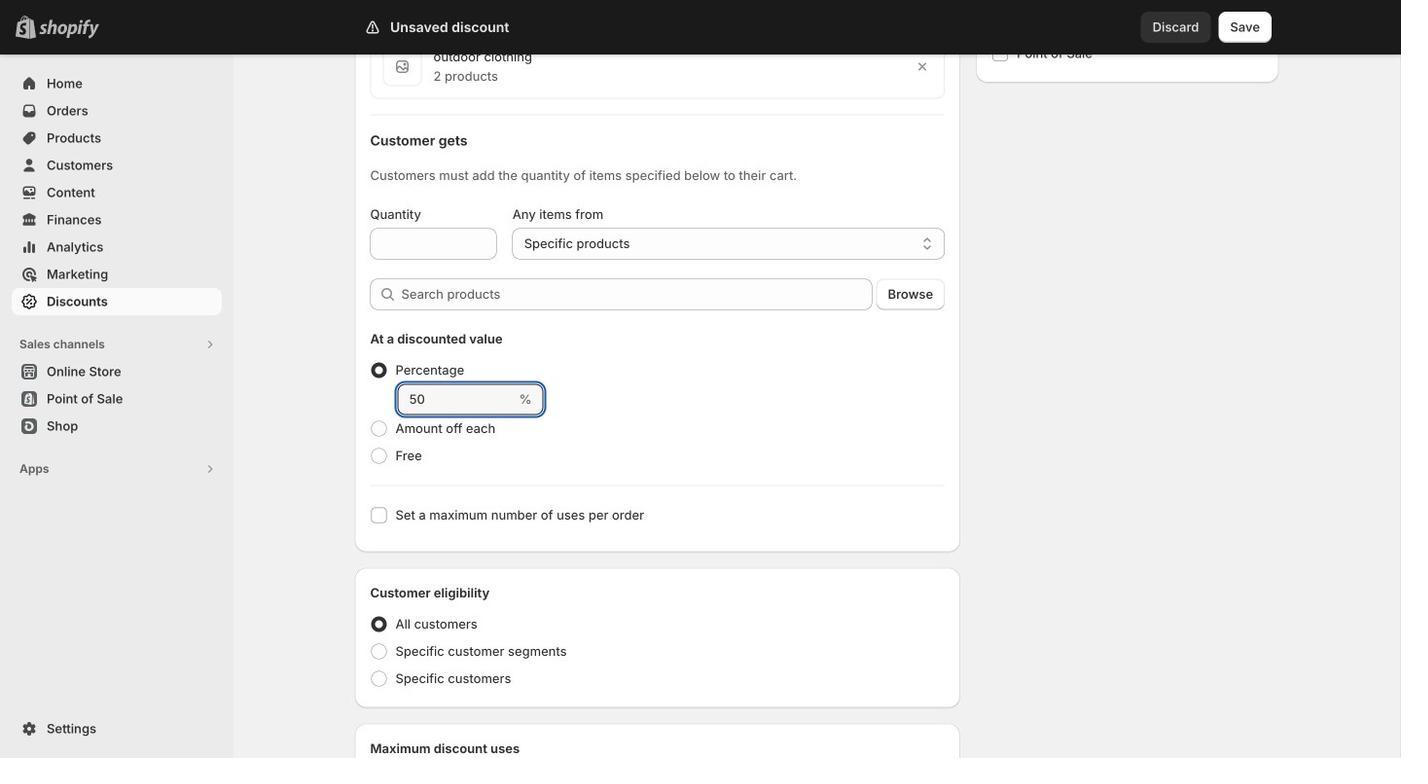 Task type: describe. For each thing, give the bounding box(es) containing it.
Search products text field
[[402, 279, 873, 310]]



Task type: locate. For each thing, give the bounding box(es) containing it.
shopify image
[[39, 19, 99, 39]]

None text field
[[370, 228, 497, 259], [398, 384, 516, 415], [370, 228, 497, 259], [398, 384, 516, 415]]



